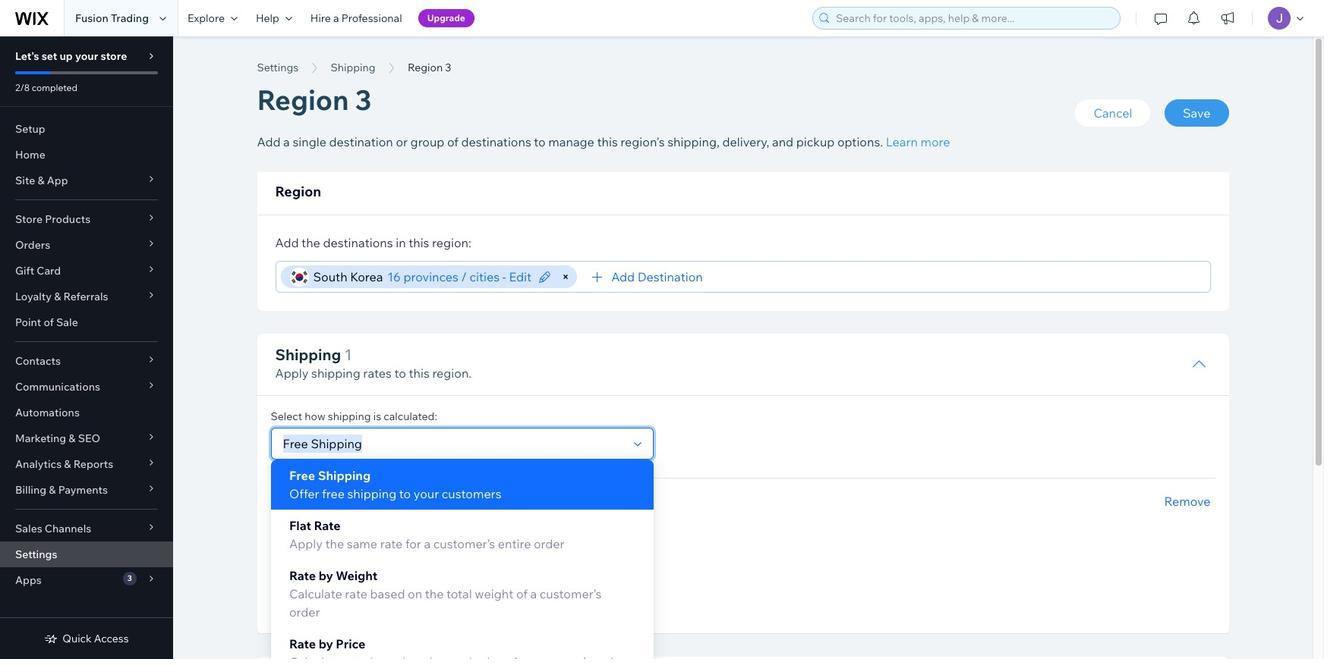 Task type: locate. For each thing, give the bounding box(es) containing it.
by up 'calculate'
[[318, 569, 333, 584]]

2 horizontal spatial 3
[[445, 61, 451, 74]]

0 horizontal spatial order
[[289, 605, 320, 621]]

1 vertical spatial settings
[[15, 548, 57, 562]]

0 horizontal spatial settings link
[[0, 542, 173, 568]]

total
[[446, 587, 472, 602]]

2 horizontal spatial the
[[425, 587, 443, 602]]

1 vertical spatial add
[[275, 235, 299, 251]]

analytics & reports
[[15, 458, 113, 472]]

0 field
[[520, 576, 630, 602]]

0 vertical spatial settings link
[[249, 60, 306, 75]]

to for 1
[[394, 366, 406, 381]]

0 horizontal spatial settings
[[15, 548, 57, 562]]

1 vertical spatial destinations
[[323, 235, 393, 251]]

0 horizontal spatial rate
[[345, 587, 367, 602]]

a inside flat rate apply the same rate for a customer's entire order
[[424, 537, 430, 552]]

rate down entire
[[502, 557, 525, 571]]

group
[[410, 134, 445, 150]]

0 vertical spatial your
[[75, 49, 98, 63]]

rate inside flat rate apply the same rate for a customer's entire order
[[314, 519, 340, 534]]

learn
[[886, 134, 918, 150]]

a
[[333, 11, 339, 25], [283, 134, 290, 150], [424, 537, 430, 552], [530, 587, 537, 602]]

learn more link
[[886, 134, 950, 150]]

by left 'price'
[[318, 637, 333, 653]]

shipping left 1
[[275, 345, 341, 364]]

reports
[[73, 458, 113, 472]]

region 3 up the "single"
[[257, 83, 372, 117]]

options.
[[837, 134, 883, 150]]

& for marketing
[[69, 432, 76, 446]]

a left the "single"
[[283, 134, 290, 150]]

set
[[42, 49, 57, 63]]

region down the "single"
[[275, 183, 321, 200]]

loyalty & referrals
[[15, 290, 108, 304]]

& for loyalty
[[54, 290, 61, 304]]

this left the region.
[[409, 366, 430, 381]]

2 vertical spatial 3
[[127, 574, 132, 584]]

of left sale
[[44, 316, 54, 330]]

0 vertical spatial 3
[[445, 61, 451, 74]]

customer's inside rate by weight calculate rate based on the total weight of a customer's order
[[539, 587, 601, 602]]

1 vertical spatial order
[[289, 605, 320, 621]]

store
[[101, 49, 127, 63]]

/
[[461, 270, 467, 285]]

loyalty & referrals button
[[0, 284, 173, 310]]

shipping inside free shipping offer free shipping to your customers
[[347, 487, 396, 502]]

add inside button
[[611, 270, 635, 285]]

(optional)
[[362, 557, 410, 571]]

& left "reports"
[[64, 458, 71, 472]]

cancel
[[1094, 106, 1132, 121]]

settings link down channels
[[0, 542, 173, 568]]

apply
[[275, 366, 309, 381], [289, 537, 322, 552]]

to inside shipping 1 apply shipping rates to this region.
[[394, 366, 406, 381]]

a right for
[[424, 537, 430, 552]]

shipping
[[311, 366, 361, 381], [328, 410, 371, 424], [347, 487, 396, 502]]

2 vertical spatial this
[[409, 366, 430, 381]]

region up the "single"
[[257, 83, 349, 117]]

this left region's
[[597, 134, 618, 150]]

1 horizontal spatial rate
[[380, 537, 402, 552]]

0 vertical spatial by
[[318, 569, 333, 584]]

0 vertical spatial customer's
[[433, 537, 495, 552]]

your
[[75, 49, 98, 63], [413, 487, 439, 502]]

order inside flat rate apply the same rate for a customer's entire order
[[533, 537, 564, 552]]

the right on
[[425, 587, 443, 602]]

1 vertical spatial of
[[44, 316, 54, 330]]

1 horizontal spatial the
[[325, 537, 344, 552]]

region 3
[[408, 61, 451, 74], [257, 83, 372, 117]]

2 vertical spatial region
[[275, 183, 321, 200]]

2 vertical spatial shipping
[[347, 487, 396, 502]]

1 horizontal spatial settings
[[257, 61, 299, 74]]

settings inside the sidebar element
[[15, 548, 57, 562]]

3 up access
[[127, 574, 132, 584]]

3 down upgrade "button"
[[445, 61, 451, 74]]

None field
[[707, 262, 1203, 292], [278, 429, 627, 460], [707, 262, 1203, 292], [278, 429, 627, 460]]

order down 'calculate'
[[289, 605, 320, 621]]

1 horizontal spatial destinations
[[461, 134, 531, 150]]

south korea
[[313, 270, 383, 285]]

of right weight
[[516, 587, 527, 602]]

by inside rate by weight calculate rate based on the total weight of a customer's order
[[318, 569, 333, 584]]

settings link down help 'button'
[[249, 60, 306, 75]]

rate up (optional)
[[380, 537, 402, 552]]

south
[[313, 270, 347, 285]]

1 vertical spatial your
[[413, 487, 439, 502]]

shipping down the hire a professional link
[[331, 61, 376, 74]]

gift card button
[[0, 258, 173, 284]]

0 vertical spatial destinations
[[461, 134, 531, 150]]

option containing free shipping
[[271, 460, 654, 511]]

to for shipping
[[399, 487, 411, 502]]

2 vertical spatial to
[[399, 487, 411, 502]]

1
[[345, 345, 352, 364]]

delivery,
[[722, 134, 769, 150]]

apply down flat on the bottom left of the page
[[289, 537, 322, 552]]

store
[[15, 213, 43, 226]]

3
[[445, 61, 451, 74], [355, 83, 372, 117], [127, 574, 132, 584]]

rates
[[363, 366, 392, 381]]

list box containing free shipping
[[271, 460, 654, 660]]

1 by from the top
[[318, 569, 333, 584]]

your right up
[[75, 49, 98, 63]]

add for add a single destination or group of destinations to manage this region's shipping, delivery, and pickup options. learn more
[[257, 134, 281, 150]]

0 vertical spatial rate
[[380, 537, 402, 552]]

list box
[[271, 460, 654, 660]]

rate down weight
[[345, 587, 367, 602]]

2 vertical spatial the
[[425, 587, 443, 602]]

2 vertical spatial add
[[611, 270, 635, 285]]

marketing & seo button
[[0, 426, 173, 452]]

1 horizontal spatial of
[[447, 134, 459, 150]]

shipping up free
[[318, 469, 370, 484]]

analytics & reports button
[[0, 452, 173, 478]]

& right site at the left of the page
[[38, 174, 45, 188]]

1 horizontal spatial order
[[533, 537, 564, 552]]

order right entire
[[533, 537, 564, 552]]

1 horizontal spatial 3
[[355, 83, 372, 117]]

of
[[447, 134, 459, 150], [44, 316, 54, 330], [516, 587, 527, 602]]

shipping inside free shipping offer free shipping to your customers
[[318, 469, 370, 484]]

calculated:
[[384, 410, 437, 424]]

add
[[257, 134, 281, 150], [275, 235, 299, 251], [611, 270, 635, 285]]

of right group
[[447, 134, 459, 150]]

remove
[[1164, 495, 1211, 510]]

card
[[37, 264, 61, 278]]

is
[[373, 410, 381, 424]]

setup
[[15, 122, 45, 136]]

1 horizontal spatial your
[[413, 487, 439, 502]]

sales channels button
[[0, 516, 173, 542]]

analytics
[[15, 458, 62, 472]]

2/8
[[15, 82, 30, 93]]

apply up select
[[275, 366, 309, 381]]

option
[[271, 460, 654, 511]]

0 vertical spatial of
[[447, 134, 459, 150]]

settings down sales
[[15, 548, 57, 562]]

add a single destination or group of destinations to manage this region's shipping, delivery, and pickup options. learn more
[[257, 134, 950, 150]]

-
[[502, 270, 506, 285]]

1 vertical spatial shipping
[[328, 410, 371, 424]]

est. delivery time (optional)
[[275, 557, 410, 571]]

region 3 down upgrade "button"
[[408, 61, 451, 74]]

your up e.g., standard shipping field
[[413, 487, 439, 502]]

a right $
[[530, 587, 537, 602]]

0 vertical spatial order
[[533, 537, 564, 552]]

1 vertical spatial customer's
[[539, 587, 601, 602]]

home link
[[0, 142, 173, 168]]

16 provinces / cities  - edit
[[388, 270, 532, 285]]

save button
[[1165, 99, 1229, 127]]

apply inside flat rate apply the same rate for a customer's entire order
[[289, 537, 322, 552]]

0 vertical spatial add
[[257, 134, 281, 150]]

this
[[597, 134, 618, 150], [409, 235, 429, 251], [409, 366, 430, 381]]

add for add the destinations in this region:
[[275, 235, 299, 251]]

site & app
[[15, 174, 68, 188]]

rate left 'price'
[[289, 637, 316, 653]]

2 vertical spatial of
[[516, 587, 527, 602]]

shipping down 1
[[311, 366, 361, 381]]

& for site
[[38, 174, 45, 188]]

&
[[38, 174, 45, 188], [54, 290, 61, 304], [69, 432, 76, 446], [64, 458, 71, 472], [49, 484, 56, 497]]

destinations up korea
[[323, 235, 393, 251]]

add the destinations in this region:
[[275, 235, 471, 251]]

completed
[[32, 82, 77, 93]]

communications button
[[0, 374, 173, 400]]

1 vertical spatial by
[[318, 637, 333, 653]]

app
[[47, 174, 68, 188]]

0 horizontal spatial of
[[44, 316, 54, 330]]

the up est. delivery time (optional)
[[325, 537, 344, 552]]

calculate
[[289, 587, 342, 602]]

0 vertical spatial shipping
[[311, 366, 361, 381]]

trading
[[111, 11, 149, 25]]

by for weight
[[318, 569, 333, 584]]

region
[[408, 61, 443, 74], [257, 83, 349, 117], [275, 183, 321, 200]]

3 down shipping link
[[355, 83, 372, 117]]

shipping down the 'free'
[[275, 493, 320, 507]]

site & app button
[[0, 168, 173, 194]]

1 vertical spatial to
[[394, 366, 406, 381]]

0 horizontal spatial customer's
[[433, 537, 495, 552]]

rate up 'calculate'
[[289, 569, 316, 584]]

rate inside rate by weight calculate rate based on the total weight of a customer's order
[[289, 569, 316, 584]]

& left seo
[[69, 432, 76, 446]]

settings
[[257, 61, 299, 74], [15, 548, 57, 562]]

0 vertical spatial to
[[534, 134, 546, 150]]

& right loyalty
[[54, 290, 61, 304]]

customer's right $
[[539, 587, 601, 602]]

& right billing
[[49, 484, 56, 497]]

settings down help 'button'
[[257, 61, 299, 74]]

2 by from the top
[[318, 637, 333, 653]]

customer's left entire
[[433, 537, 495, 552]]

0 vertical spatial settings
[[257, 61, 299, 74]]

2 horizontal spatial of
[[516, 587, 527, 602]]

1 vertical spatial region
[[257, 83, 349, 117]]

to inside free shipping offer free shipping to your customers
[[399, 487, 411, 502]]

site
[[15, 174, 35, 188]]

shipping right free
[[347, 487, 396, 502]]

shipping left is on the bottom left of the page
[[328, 410, 371, 424]]

1 vertical spatial the
[[325, 537, 344, 552]]

1 vertical spatial this
[[409, 235, 429, 251]]

the up south
[[302, 235, 320, 251]]

1 vertical spatial rate
[[345, 587, 367, 602]]

rate for rate by price
[[289, 637, 316, 653]]

to left manage
[[534, 134, 546, 150]]

shipping inside shipping 1 apply shipping rates to this region.
[[275, 345, 341, 364]]

1 vertical spatial apply
[[289, 537, 322, 552]]

the inside flat rate apply the same rate for a customer's entire order
[[325, 537, 344, 552]]

gift
[[15, 264, 34, 278]]

to
[[534, 134, 546, 150], [394, 366, 406, 381], [399, 487, 411, 502]]

pickup
[[796, 134, 835, 150]]

0 horizontal spatial the
[[302, 235, 320, 251]]

rate down shipping option name
[[314, 519, 340, 534]]

rate inside rate by weight calculate rate based on the total weight of a customer's order
[[345, 587, 367, 602]]

0 horizontal spatial region 3
[[257, 83, 372, 117]]

payments
[[58, 484, 108, 497]]

help
[[256, 11, 279, 25]]

& inside dropdown button
[[64, 458, 71, 472]]

region down upgrade "button"
[[408, 61, 443, 74]]

to up e.g., standard shipping field
[[399, 487, 411, 502]]

the
[[302, 235, 320, 251], [325, 537, 344, 552], [425, 587, 443, 602]]

0 horizontal spatial 3
[[127, 574, 132, 584]]

0 vertical spatial apply
[[275, 366, 309, 381]]

0 vertical spatial region
[[408, 61, 443, 74]]

settings link
[[249, 60, 306, 75], [0, 542, 173, 568]]

this right in
[[409, 235, 429, 251]]

1 horizontal spatial region 3
[[408, 61, 451, 74]]

orders button
[[0, 232, 173, 258]]

to right rates
[[394, 366, 406, 381]]

order
[[533, 537, 564, 552], [289, 605, 320, 621]]

apply inside shipping 1 apply shipping rates to this region.
[[275, 366, 309, 381]]

1 vertical spatial 3
[[355, 83, 372, 117]]

& for analytics
[[64, 458, 71, 472]]

destination
[[329, 134, 393, 150]]

by
[[318, 569, 333, 584], [318, 637, 333, 653]]

1 horizontal spatial customer's
[[539, 587, 601, 602]]

0 horizontal spatial your
[[75, 49, 98, 63]]

destinations right group
[[461, 134, 531, 150]]



Task type: describe. For each thing, give the bounding box(es) containing it.
of inside the sidebar element
[[44, 316, 54, 330]]

& for billing
[[49, 484, 56, 497]]

rate inside flat rate apply the same rate for a customer's entire order
[[380, 537, 402, 552]]

destination
[[638, 270, 703, 285]]

this inside shipping 1 apply shipping rates to this region.
[[409, 366, 430, 381]]

korea
[[350, 270, 383, 285]]

0 horizontal spatial destinations
[[323, 235, 393, 251]]

contacts
[[15, 355, 61, 368]]

3 inside the sidebar element
[[127, 574, 132, 584]]

1 vertical spatial settings link
[[0, 542, 173, 568]]

region.
[[432, 366, 472, 381]]

hire a professional link
[[301, 0, 411, 36]]

professional
[[342, 11, 402, 25]]

upgrade
[[427, 12, 465, 24]]

time
[[338, 557, 360, 571]]

rate for rate by weight calculate rate based on the total weight of a customer's order
[[289, 569, 316, 584]]

rate by weight calculate rate based on the total weight of a customer's order
[[289, 569, 601, 621]]

remove button
[[1164, 493, 1211, 511]]

automations link
[[0, 400, 173, 426]]

save
[[1183, 106, 1211, 121]]

sales channels
[[15, 522, 91, 536]]

1 vertical spatial region 3
[[257, 83, 372, 117]]

hire
[[310, 11, 331, 25]]

store products button
[[0, 207, 173, 232]]

e.g., Standard Shipping field
[[281, 512, 554, 538]]

marketing
[[15, 432, 66, 446]]

point of sale link
[[0, 310, 173, 336]]

shipping 1 apply shipping rates to this region.
[[275, 345, 472, 381]]

shipping link
[[323, 60, 383, 75]]

manage
[[548, 134, 594, 150]]

upgrade button
[[418, 9, 474, 27]]

apply for shipping
[[275, 366, 309, 381]]

billing & payments button
[[0, 478, 173, 503]]

billing
[[15, 484, 46, 497]]

0 vertical spatial region 3
[[408, 61, 451, 74]]

shipping option name
[[275, 493, 385, 507]]

orders
[[15, 238, 50, 252]]

seo
[[78, 432, 100, 446]]

apps
[[15, 574, 42, 588]]

edit
[[509, 270, 532, 285]]

store products
[[15, 213, 90, 226]]

shipping inside shipping 1 apply shipping rates to this region.
[[311, 366, 361, 381]]

let's
[[15, 49, 39, 63]]

gift card
[[15, 264, 61, 278]]

e.g., 3 - 5 business days field
[[281, 576, 479, 602]]

free
[[289, 469, 315, 484]]

Search for tools, apps, help & more... field
[[831, 8, 1115, 29]]

rate for rate
[[502, 557, 525, 571]]

shipping,
[[668, 134, 720, 150]]

products
[[45, 213, 90, 226]]

a inside rate by weight calculate rate based on the total weight of a customer's order
[[530, 587, 537, 602]]

est.
[[275, 557, 294, 571]]

home
[[15, 148, 45, 162]]

16 provinces / cities  - edit button
[[388, 268, 554, 286]]

your inside the sidebar element
[[75, 49, 98, 63]]

flat rate apply the same rate for a customer's entire order
[[289, 519, 564, 552]]

arrow up outline image
[[1192, 357, 1207, 372]]

communications
[[15, 380, 100, 394]]

of inside rate by weight calculate rate based on the total weight of a customer's order
[[516, 587, 527, 602]]

based
[[370, 587, 405, 602]]

shipping for shipping option name
[[275, 493, 320, 507]]

apply for flat
[[289, 537, 322, 552]]

fusion trading
[[75, 11, 149, 25]]

by for price
[[318, 637, 333, 653]]

add for add destination
[[611, 270, 635, 285]]

in
[[396, 235, 406, 251]]

and
[[772, 134, 794, 150]]

entire
[[498, 537, 531, 552]]

1 horizontal spatial settings link
[[249, 60, 306, 75]]

cities
[[470, 270, 500, 285]]

0 vertical spatial this
[[597, 134, 618, 150]]

region:
[[432, 235, 471, 251]]

sales
[[15, 522, 42, 536]]

for
[[405, 537, 421, 552]]

free
[[322, 487, 344, 502]]

sidebar element
[[0, 36, 173, 660]]

let's set up your store
[[15, 49, 127, 63]]

order inside rate by weight calculate rate based on the total weight of a customer's order
[[289, 605, 320, 621]]

cancel button
[[1075, 99, 1151, 127]]

on
[[407, 587, 422, 602]]

more
[[921, 134, 950, 150]]

0 vertical spatial the
[[302, 235, 320, 251]]

add destination button
[[589, 268, 703, 286]]

quick access button
[[44, 633, 129, 646]]

the inside rate by weight calculate rate based on the total weight of a customer's order
[[425, 587, 443, 602]]

shipping for shipping
[[331, 61, 376, 74]]

point
[[15, 316, 41, 330]]

fusion
[[75, 11, 108, 25]]

up
[[60, 49, 73, 63]]

offer
[[289, 487, 319, 502]]

2/8 completed
[[15, 82, 77, 93]]

customer's inside flat rate apply the same rate for a customer's entire order
[[433, 537, 495, 552]]

flat
[[289, 519, 311, 534]]

loyalty
[[15, 290, 52, 304]]

select
[[271, 410, 302, 424]]

billing & payments
[[15, 484, 108, 497]]

point of sale
[[15, 316, 78, 330]]

your inside free shipping offer free shipping to your customers
[[413, 487, 439, 502]]

a right hire at the top of the page
[[333, 11, 339, 25]]

shipping for shipping 1 apply shipping rates to this region.
[[275, 345, 341, 364]]

referrals
[[63, 290, 108, 304]]

contacts button
[[0, 349, 173, 374]]

or
[[396, 134, 408, 150]]

rate by price
[[289, 637, 365, 653]]

select how shipping is calculated:
[[271, 410, 437, 424]]

help button
[[247, 0, 301, 36]]

access
[[94, 633, 129, 646]]

how
[[305, 410, 326, 424]]

add destination
[[611, 270, 703, 285]]

sale
[[56, 316, 78, 330]]

single
[[293, 134, 326, 150]]



Task type: vqa. For each thing, say whether or not it's contained in the screenshot.
top the to
yes



